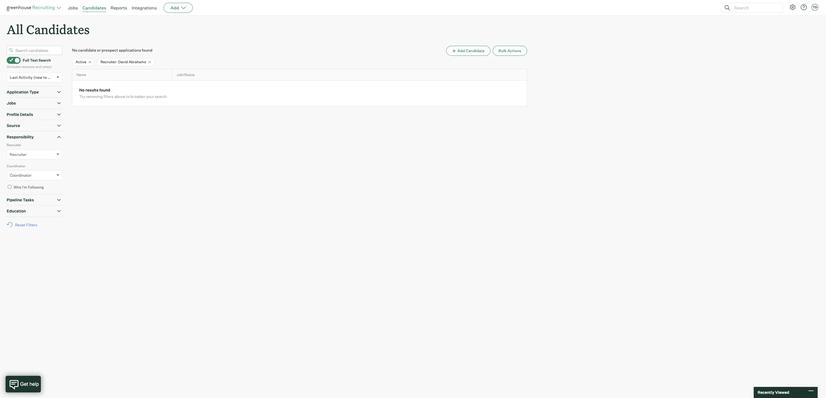 Task type: describe. For each thing, give the bounding box(es) containing it.
found inside no results found try removing filters above to broaden your search.
[[99, 88, 110, 93]]

text
[[30, 58, 38, 63]]

recently viewed
[[758, 391, 789, 396]]

pipeline
[[7, 198, 22, 203]]

greenhouse recruiting image
[[7, 4, 57, 11]]

notes)
[[42, 65, 52, 69]]

add candidate link
[[446, 46, 490, 56]]

recruiter: david abrahams
[[101, 60, 146, 64]]

td button
[[812, 4, 818, 11]]

source
[[7, 124, 20, 128]]

your
[[146, 94, 154, 99]]

name
[[76, 73, 86, 77]]

removing
[[86, 94, 103, 99]]

results
[[85, 88, 98, 93]]

last
[[10, 75, 18, 80]]

filters
[[26, 223, 37, 228]]

who i'm following
[[14, 186, 44, 190]]

no candidate or prospect applications found
[[72, 48, 152, 53]]

(new
[[33, 75, 42, 80]]

activity
[[19, 75, 33, 80]]

or
[[97, 48, 101, 53]]

education
[[7, 209, 26, 214]]

reports
[[111, 5, 127, 11]]

integrations link
[[132, 5, 157, 11]]

0 vertical spatial recruiter
[[7, 143, 21, 147]]

profile details
[[7, 112, 33, 117]]

no results found try removing filters above to broaden your search.
[[79, 88, 168, 99]]

add button
[[164, 3, 193, 13]]

0 vertical spatial candidates
[[82, 5, 106, 11]]

old)
[[48, 75, 55, 80]]

1 vertical spatial coordinator
[[10, 173, 32, 178]]

and
[[35, 65, 41, 69]]

add for add
[[170, 5, 179, 11]]

reset filters
[[15, 223, 37, 228]]

applications
[[119, 48, 141, 53]]

full
[[23, 58, 29, 63]]

add candidate
[[457, 48, 485, 53]]

following
[[28, 186, 44, 190]]

checkmark image
[[9, 58, 13, 62]]

reset
[[15, 223, 25, 228]]

profile
[[7, 112, 19, 117]]

pipeline tasks
[[7, 198, 34, 203]]

broaden
[[130, 94, 145, 99]]

filters
[[104, 94, 114, 99]]

1 vertical spatial candidates
[[26, 21, 90, 38]]

1 vertical spatial recruiter
[[10, 152, 27, 157]]

0 vertical spatial coordinator
[[7, 164, 25, 168]]

viewed
[[775, 391, 789, 396]]

1 horizontal spatial found
[[142, 48, 152, 53]]



Task type: locate. For each thing, give the bounding box(es) containing it.
add for add candidate
[[457, 48, 465, 53]]

to
[[43, 75, 47, 80], [126, 94, 130, 99]]

(includes
[[7, 65, 21, 69]]

add
[[170, 5, 179, 11], [457, 48, 465, 53]]

to inside no results found try removing filters above to broaden your search.
[[126, 94, 130, 99]]

type
[[29, 90, 39, 94]]

full text search (includes resumes and notes)
[[7, 58, 52, 69]]

found
[[142, 48, 152, 53], [99, 88, 110, 93]]

no
[[72, 48, 77, 53], [79, 88, 85, 93]]

td button
[[810, 3, 819, 12]]

job/status
[[177, 73, 195, 77]]

no up the try
[[79, 88, 85, 93]]

coordinator element
[[7, 164, 62, 185]]

application
[[7, 90, 29, 94]]

jobs link
[[68, 5, 78, 11]]

bulk
[[498, 48, 507, 53]]

try
[[79, 94, 85, 99]]

no inside no results found try removing filters above to broaden your search.
[[79, 88, 85, 93]]

candidates
[[82, 5, 106, 11], [26, 21, 90, 38]]

1 vertical spatial to
[[126, 94, 130, 99]]

1 vertical spatial add
[[457, 48, 465, 53]]

add inside popup button
[[170, 5, 179, 11]]

0 horizontal spatial to
[[43, 75, 47, 80]]

all
[[7, 21, 23, 38]]

1 vertical spatial found
[[99, 88, 110, 93]]

configure image
[[789, 4, 796, 11]]

no left candidate at the top of page
[[72, 48, 77, 53]]

1 horizontal spatial to
[[126, 94, 130, 99]]

application type
[[7, 90, 39, 94]]

candidates down jobs link on the top
[[26, 21, 90, 38]]

reset filters button
[[7, 220, 40, 230]]

search
[[39, 58, 51, 63]]

details
[[20, 112, 33, 117]]

no for no results found try removing filters above to broaden your search.
[[79, 88, 85, 93]]

jobs left 'candidates' link
[[68, 5, 78, 11]]

recruiter
[[7, 143, 21, 147], [10, 152, 27, 157]]

candidates link
[[82, 5, 106, 11]]

1 vertical spatial jobs
[[7, 101, 16, 106]]

1 horizontal spatial add
[[457, 48, 465, 53]]

0 vertical spatial add
[[170, 5, 179, 11]]

reports link
[[111, 5, 127, 11]]

jobs up profile
[[7, 101, 16, 106]]

no for no candidate or prospect applications found
[[72, 48, 77, 53]]

0 vertical spatial no
[[72, 48, 77, 53]]

1 vertical spatial no
[[79, 88, 85, 93]]

candidate
[[466, 48, 485, 53]]

Search text field
[[733, 4, 778, 12]]

responsibility
[[7, 135, 34, 139]]

david
[[118, 60, 128, 64]]

1 horizontal spatial no
[[79, 88, 85, 93]]

bulk actions
[[498, 48, 521, 53]]

recruiter element
[[7, 143, 62, 164]]

0 vertical spatial found
[[142, 48, 152, 53]]

candidates right jobs link on the top
[[82, 5, 106, 11]]

integrations
[[132, 5, 157, 11]]

bulk actions link
[[493, 46, 527, 56]]

0 horizontal spatial no
[[72, 48, 77, 53]]

last activity (new to old) option
[[10, 75, 55, 80]]

0 vertical spatial jobs
[[68, 5, 78, 11]]

1 horizontal spatial jobs
[[68, 5, 78, 11]]

who
[[14, 186, 21, 190]]

active
[[76, 60, 86, 64]]

found up filters
[[99, 88, 110, 93]]

jobs
[[68, 5, 78, 11], [7, 101, 16, 106]]

actions
[[507, 48, 521, 53]]

0 horizontal spatial jobs
[[7, 101, 16, 106]]

td
[[813, 5, 817, 9]]

tasks
[[23, 198, 34, 203]]

coordinator
[[7, 164, 25, 168], [10, 173, 32, 178]]

all candidates
[[7, 21, 90, 38]]

to left old)
[[43, 75, 47, 80]]

i'm
[[22, 186, 27, 190]]

abrahams
[[129, 60, 146, 64]]

0 horizontal spatial found
[[99, 88, 110, 93]]

resumes
[[22, 65, 35, 69]]

to right above at left
[[126, 94, 130, 99]]

Search candidates field
[[7, 46, 62, 55]]

search.
[[155, 94, 168, 99]]

recently
[[758, 391, 774, 396]]

0 vertical spatial to
[[43, 75, 47, 80]]

last activity (new to old)
[[10, 75, 55, 80]]

found up abrahams
[[142, 48, 152, 53]]

Who I'm Following checkbox
[[8, 186, 11, 189]]

recruiter:
[[101, 60, 117, 64]]

prospect
[[102, 48, 118, 53]]

candidate
[[78, 48, 96, 53]]

above
[[114, 94, 125, 99]]

0 horizontal spatial add
[[170, 5, 179, 11]]



Task type: vqa. For each thing, say whether or not it's contained in the screenshot.
Add
yes



